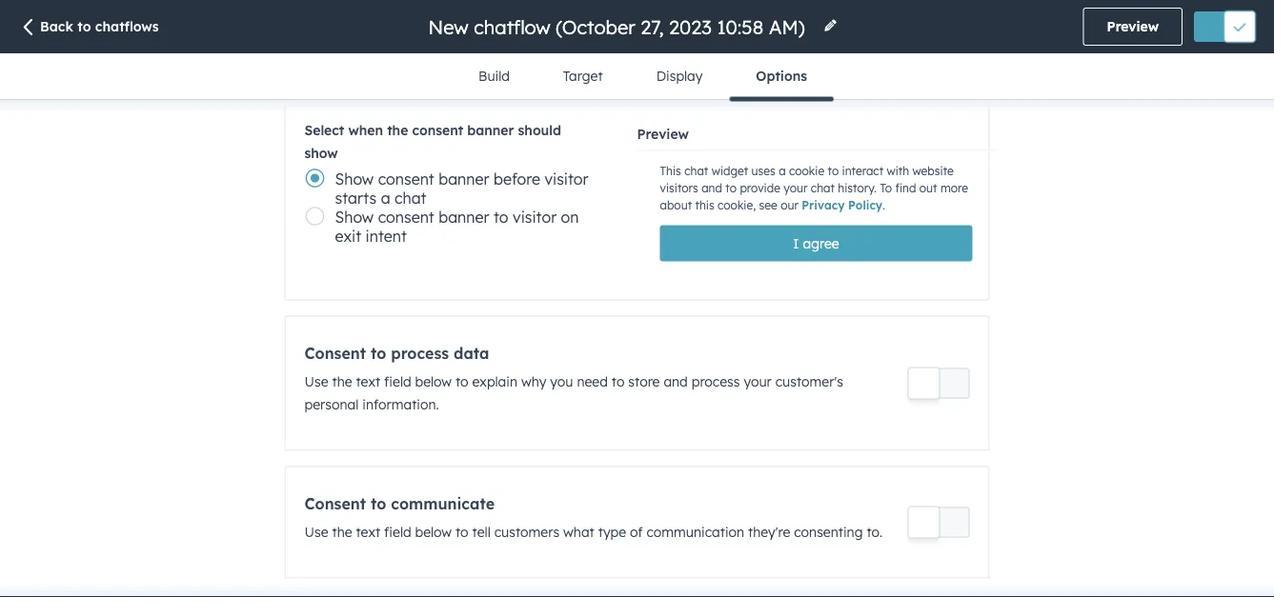 Task type: vqa. For each thing, say whether or not it's contained in the screenshot.
Back
yes



Task type: describe. For each thing, give the bounding box(es) containing it.
process inside use the text field below to explain why you need to store and process your customer's personal information.
[[692, 373, 740, 390]]

show consent banner before visitor starts a chat
[[335, 170, 589, 208]]

this
[[660, 164, 682, 178]]

preview button
[[1084, 8, 1183, 46]]

use for consent to process data
[[305, 373, 328, 390]]

banner for before
[[439, 170, 490, 189]]

to down widget
[[726, 181, 737, 195]]

communicate
[[391, 494, 495, 513]]

and inside use the text field below to explain why you need to store and process your customer's personal information.
[[664, 373, 688, 390]]

field for communicate
[[384, 524, 411, 540]]

the inside select when the consent banner should show
[[387, 122, 408, 139]]

options
[[756, 68, 808, 84]]

exit
[[335, 227, 361, 246]]

on
[[561, 208, 579, 227]]

data
[[454, 344, 490, 363]]

show consent banner to visitor on exit intent
[[335, 208, 579, 246]]

website
[[913, 164, 954, 178]]

build
[[479, 68, 510, 84]]

to left communicate
[[371, 494, 386, 513]]

provide
[[740, 181, 781, 195]]

more
[[941, 181, 969, 195]]

consent for intent
[[378, 208, 435, 227]]

below for process
[[415, 373, 452, 390]]

visitors
[[660, 181, 699, 195]]

to up information.
[[371, 344, 386, 363]]

show for a
[[335, 170, 374, 189]]

they're
[[748, 524, 791, 540]]

information.
[[363, 396, 439, 413]]

target
[[563, 68, 603, 84]]

1 horizontal spatial chat
[[685, 164, 709, 178]]

privacy policy .
[[802, 198, 886, 212]]

need
[[577, 373, 608, 390]]

2 horizontal spatial chat
[[811, 181, 835, 195]]

a inside this chat widget uses a cookie to interact with website visitors and to provide your chat history. to find out more about this cookie, see our
[[779, 164, 786, 178]]

i agree button
[[660, 225, 973, 262]]

widget
[[712, 164, 749, 178]]

starts
[[335, 189, 377, 208]]

to left tell
[[456, 524, 469, 540]]

text for process
[[356, 373, 381, 390]]

policy
[[849, 198, 883, 212]]

with
[[887, 164, 910, 178]]

before
[[494, 170, 541, 189]]

back to chatflows button
[[19, 17, 159, 38]]

display button
[[630, 53, 730, 99]]

below for communicate
[[415, 524, 452, 540]]

customers
[[495, 524, 560, 540]]

out
[[920, 181, 938, 195]]

uses
[[752, 164, 776, 178]]

our
[[781, 198, 799, 212]]

of
[[630, 524, 643, 540]]

target button
[[537, 53, 630, 99]]

this chat widget uses a cookie to interact with website visitors and to provide your chat history. to find out more about this cookie, see our
[[660, 164, 969, 212]]

visitor for before
[[545, 170, 589, 189]]

back
[[40, 18, 73, 35]]

interact
[[842, 164, 884, 178]]

to inside 'button'
[[77, 18, 91, 35]]

cookie
[[789, 164, 825, 178]]

cookie,
[[718, 198, 756, 212]]

field for process
[[384, 373, 411, 390]]

privacy policy link
[[802, 198, 883, 212]]

use for consent to communicate
[[305, 524, 328, 540]]

i
[[794, 235, 800, 252]]

you
[[550, 373, 573, 390]]

consent to communicate
[[305, 494, 495, 513]]

personal
[[305, 396, 359, 413]]

store
[[629, 373, 660, 390]]

visitor for to
[[513, 208, 557, 227]]

text for communicate
[[356, 524, 381, 540]]

to
[[880, 181, 892, 195]]



Task type: locate. For each thing, give the bounding box(es) containing it.
0 vertical spatial visitor
[[545, 170, 589, 189]]

your for provide
[[784, 181, 808, 195]]

chat up intent
[[395, 189, 427, 208]]

to.
[[867, 524, 883, 540]]

banner inside show consent banner before visitor starts a chat
[[439, 170, 490, 189]]

visitor left on
[[513, 208, 557, 227]]

use the text field below to tell customers what type of communication they're consenting to.
[[305, 524, 883, 540]]

0 horizontal spatial preview
[[637, 125, 689, 142]]

chat up privacy
[[811, 181, 835, 195]]

and inside this chat widget uses a cookie to interact with website visitors and to provide your chat history. to find out more about this cookie, see our
[[702, 181, 723, 195]]

2 consent from the top
[[305, 494, 366, 513]]

communication
[[647, 524, 745, 540]]

why
[[521, 373, 547, 390]]

0 horizontal spatial chat
[[395, 189, 427, 208]]

0 vertical spatial preview
[[1107, 18, 1159, 35]]

1 vertical spatial visitor
[[513, 208, 557, 227]]

consent inside "show consent banner to visitor on exit intent"
[[378, 208, 435, 227]]

1 vertical spatial field
[[384, 524, 411, 540]]

field up information.
[[384, 373, 411, 390]]

visitor inside show consent banner before visitor starts a chat
[[545, 170, 589, 189]]

1 vertical spatial text
[[356, 524, 381, 540]]

0 vertical spatial and
[[702, 181, 723, 195]]

i agree
[[794, 235, 840, 252]]

banner for to
[[439, 208, 490, 227]]

1 vertical spatial consent
[[378, 170, 435, 189]]

banner right intent
[[439, 208, 490, 227]]

1 below from the top
[[415, 373, 452, 390]]

and up the this
[[702, 181, 723, 195]]

1 horizontal spatial process
[[692, 373, 740, 390]]

visitor
[[545, 170, 589, 189], [513, 208, 557, 227]]

show inside "show consent banner to visitor on exit intent"
[[335, 208, 374, 227]]

use
[[305, 373, 328, 390], [305, 524, 328, 540]]

1 field from the top
[[384, 373, 411, 390]]

your inside use the text field below to explain why you need to store and process your customer's personal information.
[[744, 373, 772, 390]]

a right uses
[[779, 164, 786, 178]]

2 show from the top
[[335, 208, 374, 227]]

find
[[896, 181, 917, 195]]

1 text from the top
[[356, 373, 381, 390]]

to down data
[[456, 373, 469, 390]]

select when the consent banner should show
[[305, 122, 561, 162]]

the for communicate
[[332, 524, 352, 540]]

consent inside show consent banner before visitor starts a chat
[[378, 170, 435, 189]]

your inside this chat widget uses a cookie to interact with website visitors and to provide your chat history. to find out more about this cookie, see our
[[784, 181, 808, 195]]

1 vertical spatial consent
[[305, 494, 366, 513]]

field down consent to communicate on the bottom left
[[384, 524, 411, 540]]

1 horizontal spatial and
[[702, 181, 723, 195]]

to right need
[[612, 373, 625, 390]]

1 vertical spatial your
[[744, 373, 772, 390]]

when
[[348, 122, 383, 139]]

consent for consent to communicate
[[305, 494, 366, 513]]

2 vertical spatial banner
[[439, 208, 490, 227]]

about
[[660, 198, 692, 212]]

0 vertical spatial text
[[356, 373, 381, 390]]

0 horizontal spatial a
[[381, 189, 390, 208]]

the right when
[[387, 122, 408, 139]]

should
[[518, 122, 561, 139]]

1 vertical spatial below
[[415, 524, 452, 540]]

1 vertical spatial a
[[381, 189, 390, 208]]

consent inside select when the consent banner should show
[[412, 122, 464, 139]]

process left data
[[391, 344, 449, 363]]

show
[[305, 145, 338, 162]]

banner left the should
[[468, 122, 514, 139]]

type
[[598, 524, 627, 540]]

your left customer's
[[744, 373, 772, 390]]

your for process
[[744, 373, 772, 390]]

your up 'our'
[[784, 181, 808, 195]]

1 vertical spatial show
[[335, 208, 374, 227]]

0 vertical spatial below
[[415, 373, 452, 390]]

0 vertical spatial field
[[384, 373, 411, 390]]

0 horizontal spatial your
[[744, 373, 772, 390]]

a inside show consent banner before visitor starts a chat
[[381, 189, 390, 208]]

below inside use the text field below to explain why you need to store and process your customer's personal information.
[[415, 373, 452, 390]]

and
[[702, 181, 723, 195], [664, 373, 688, 390]]

0 vertical spatial show
[[335, 170, 374, 189]]

text
[[356, 373, 381, 390], [356, 524, 381, 540]]

1 vertical spatial banner
[[439, 170, 490, 189]]

show
[[335, 170, 374, 189], [335, 208, 374, 227]]

None field
[[427, 14, 812, 40]]

consenting
[[794, 524, 863, 540]]

preview inside button
[[1107, 18, 1159, 35]]

and right store
[[664, 373, 688, 390]]

below up information.
[[415, 373, 452, 390]]

use up personal
[[305, 373, 328, 390]]

0 vertical spatial use
[[305, 373, 328, 390]]

display
[[657, 68, 703, 84]]

the for process
[[332, 373, 352, 390]]

1 horizontal spatial a
[[779, 164, 786, 178]]

back to chatflows
[[40, 18, 159, 35]]

chatflows
[[95, 18, 159, 35]]

preview
[[1107, 18, 1159, 35], [637, 125, 689, 142]]

to right cookie
[[828, 164, 839, 178]]

show inside show consent banner before visitor starts a chat
[[335, 170, 374, 189]]

2 vertical spatial the
[[332, 524, 352, 540]]

the
[[387, 122, 408, 139], [332, 373, 352, 390], [332, 524, 352, 540]]

1 consent from the top
[[305, 344, 366, 363]]

show for exit
[[335, 208, 374, 227]]

1 vertical spatial process
[[692, 373, 740, 390]]

visitor inside "show consent banner to visitor on exit intent"
[[513, 208, 557, 227]]

visitor up on
[[545, 170, 589, 189]]

chat
[[685, 164, 709, 178], [811, 181, 835, 195], [395, 189, 427, 208]]

chat inside show consent banner before visitor starts a chat
[[395, 189, 427, 208]]

consent up show consent banner before visitor starts a chat
[[412, 122, 464, 139]]

2 field from the top
[[384, 524, 411, 540]]

build button
[[452, 53, 537, 99]]

process
[[391, 344, 449, 363], [692, 373, 740, 390]]

see
[[759, 198, 778, 212]]

the inside use the text field below to explain why you need to store and process your customer's personal information.
[[332, 373, 352, 390]]

navigation containing build
[[452, 53, 834, 102]]

chat up "visitors"
[[685, 164, 709, 178]]

to right back
[[77, 18, 91, 35]]

0 vertical spatial banner
[[468, 122, 514, 139]]

banner inside select when the consent banner should show
[[468, 122, 514, 139]]

2 use from the top
[[305, 524, 328, 540]]

use the text field below to explain why you need to store and process your customer's personal information.
[[305, 373, 844, 413]]

agree
[[803, 235, 840, 252]]

to
[[77, 18, 91, 35], [828, 164, 839, 178], [726, 181, 737, 195], [494, 208, 509, 227], [371, 344, 386, 363], [456, 373, 469, 390], [612, 373, 625, 390], [371, 494, 386, 513], [456, 524, 469, 540]]

the up personal
[[332, 373, 352, 390]]

to inside "show consent banner to visitor on exit intent"
[[494, 208, 509, 227]]

below
[[415, 373, 452, 390], [415, 524, 452, 540]]

1 vertical spatial the
[[332, 373, 352, 390]]

navigation
[[452, 53, 834, 102]]

2 vertical spatial consent
[[378, 208, 435, 227]]

banner
[[468, 122, 514, 139], [439, 170, 490, 189], [439, 208, 490, 227]]

a
[[779, 164, 786, 178], [381, 189, 390, 208]]

2 text from the top
[[356, 524, 381, 540]]

0 vertical spatial a
[[779, 164, 786, 178]]

what
[[563, 524, 595, 540]]

consent down select when the consent banner should show
[[378, 170, 435, 189]]

consent
[[305, 344, 366, 363], [305, 494, 366, 513]]

intent
[[366, 227, 407, 246]]

this
[[695, 198, 715, 212]]

consent to process data
[[305, 344, 490, 363]]

field
[[384, 373, 411, 390], [384, 524, 411, 540]]

0 vertical spatial the
[[387, 122, 408, 139]]

explain
[[472, 373, 518, 390]]

.
[[883, 198, 886, 212]]

privacy
[[802, 198, 845, 212]]

options button
[[730, 53, 834, 102]]

select
[[305, 122, 344, 139]]

below down communicate
[[415, 524, 452, 540]]

0 horizontal spatial and
[[664, 373, 688, 390]]

0 vertical spatial consent
[[305, 344, 366, 363]]

1 horizontal spatial your
[[784, 181, 808, 195]]

1 vertical spatial and
[[664, 373, 688, 390]]

2 below from the top
[[415, 524, 452, 540]]

1 vertical spatial preview
[[637, 125, 689, 142]]

1 horizontal spatial preview
[[1107, 18, 1159, 35]]

banner inside "show consent banner to visitor on exit intent"
[[439, 208, 490, 227]]

process right store
[[692, 373, 740, 390]]

1 use from the top
[[305, 373, 328, 390]]

customer's
[[776, 373, 844, 390]]

to down before
[[494, 208, 509, 227]]

field inside use the text field below to explain why you need to store and process your customer's personal information.
[[384, 373, 411, 390]]

consent for consent to process data
[[305, 344, 366, 363]]

text inside use the text field below to explain why you need to store and process your customer's personal information.
[[356, 373, 381, 390]]

1 vertical spatial use
[[305, 524, 328, 540]]

history.
[[838, 181, 877, 195]]

tell
[[472, 524, 491, 540]]

consent
[[412, 122, 464, 139], [378, 170, 435, 189], [378, 208, 435, 227]]

0 vertical spatial consent
[[412, 122, 464, 139]]

text down consent to communicate on the bottom left
[[356, 524, 381, 540]]

use down consent to communicate on the bottom left
[[305, 524, 328, 540]]

0 horizontal spatial process
[[391, 344, 449, 363]]

the down consent to communicate on the bottom left
[[332, 524, 352, 540]]

your
[[784, 181, 808, 195], [744, 373, 772, 390]]

banner up "show consent banner to visitor on exit intent"
[[439, 170, 490, 189]]

a right starts
[[381, 189, 390, 208]]

1 show from the top
[[335, 170, 374, 189]]

0 vertical spatial your
[[784, 181, 808, 195]]

0 vertical spatial process
[[391, 344, 449, 363]]

consent for chat
[[378, 170, 435, 189]]

consent right starts
[[378, 208, 435, 227]]

use inside use the text field below to explain why you need to store and process your customer's personal information.
[[305, 373, 328, 390]]

text up information.
[[356, 373, 381, 390]]



